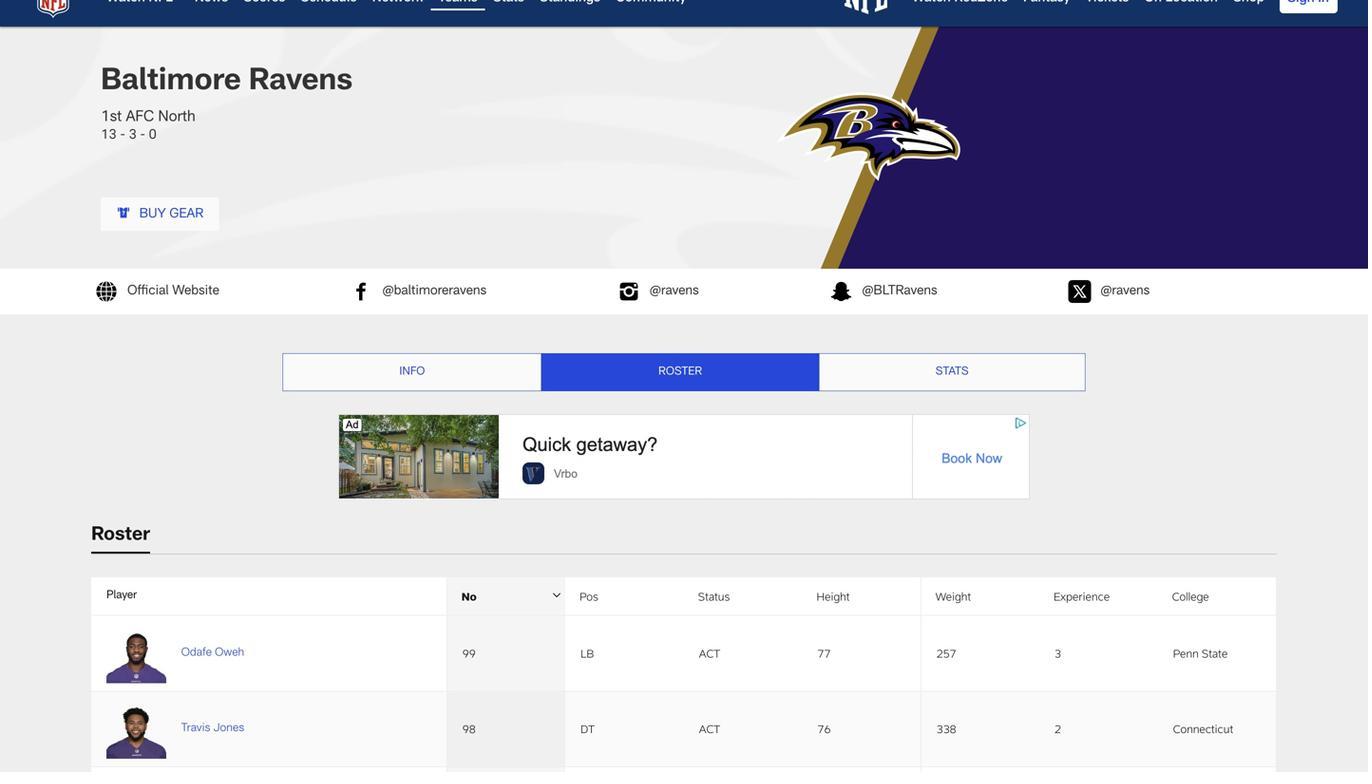 Task type: describe. For each thing, give the bounding box(es) containing it.
odafe oweh
[[181, 648, 244, 659]]

1 @ravens link from the left
[[614, 269, 826, 314]]

baltimore ravens image
[[0, 27, 1026, 269]]

down image
[[553, 593, 561, 601]]

0
[[149, 129, 157, 143]]

weight
[[936, 589, 971, 603]]

website
[[172, 285, 219, 298]]

2 @ravens link from the left
[[1065, 269, 1277, 314]]

travis jones link
[[181, 724, 431, 735]]

2 - from the left
[[140, 129, 145, 143]]

official website
[[127, 285, 219, 298]]

3 inside 1st afc north 13 - 3 - 0
[[129, 129, 137, 143]]

advertisement region
[[338, 414, 1030, 500]]

99
[[462, 647, 476, 660]]

official
[[127, 285, 169, 298]]

1 vertical spatial 3
[[1055, 647, 1061, 660]]

info link
[[283, 354, 541, 391]]

1st
[[101, 110, 122, 125]]

experience
[[1054, 589, 1110, 603]]

@bltravens link
[[826, 269, 1065, 314]]

baltimore
[[101, 67, 241, 98]]

2
[[1055, 722, 1061, 736]]

13
[[101, 129, 117, 143]]

jones
[[213, 724, 244, 735]]

1 - from the left
[[120, 129, 125, 143]]

257
[[937, 647, 956, 660]]

player
[[106, 590, 137, 602]]

penn state
[[1173, 647, 1228, 660]]

height
[[817, 589, 850, 603]]

odafe
[[181, 648, 212, 659]]

shop image
[[116, 205, 131, 220]]

status
[[698, 589, 730, 603]]

1 @ravens from the left
[[650, 285, 699, 298]]

travis
[[181, 724, 210, 735]]

0 horizontal spatial roster
[[91, 526, 150, 545]]

stats
[[936, 367, 969, 378]]

1st afc north 13 - 3 - 0
[[101, 110, 195, 143]]

buy gear
[[139, 208, 204, 221]]

@bltravens
[[862, 285, 937, 298]]

buy gear link
[[101, 198, 219, 231]]

buy
[[139, 208, 166, 221]]

2 @ravens from the left
[[1101, 285, 1150, 298]]

dt
[[581, 722, 595, 736]]

official website link
[[91, 269, 346, 314]]

baltimore ravens logo image
[[773, 42, 963, 232]]

page main content main content
[[0, 27, 1368, 772]]



Task type: vqa. For each thing, say whether or not it's contained in the screenshot.
2 at the bottom of the page
yes



Task type: locate. For each thing, give the bounding box(es) containing it.
3
[[129, 129, 137, 143], [1055, 647, 1061, 660]]

oweh
[[215, 648, 244, 659]]

0 vertical spatial act
[[699, 647, 720, 660]]

baltimore ravens
[[101, 67, 352, 98]]

odafe oweh link
[[181, 648, 431, 659]]

lb
[[581, 647, 594, 660]]

76
[[818, 722, 831, 736]]

2 act from the top
[[699, 722, 720, 736]]

@baltimoreravens
[[383, 285, 487, 298]]

0 horizontal spatial @ravens
[[650, 285, 699, 298]]

3 down experience
[[1055, 647, 1061, 660]]

1 horizontal spatial @ravens link
[[1065, 269, 1277, 314]]

@ravens
[[650, 285, 699, 298], [1101, 285, 1150, 298]]

roster up advertisement "region"
[[658, 367, 702, 378]]

1 vertical spatial roster
[[91, 526, 150, 545]]

ravens
[[249, 67, 352, 98]]

0 horizontal spatial -
[[120, 129, 125, 143]]

no
[[462, 589, 477, 603]]

- right 13
[[120, 129, 125, 143]]

0 horizontal spatial 3
[[129, 129, 137, 143]]

1 vertical spatial act
[[699, 722, 720, 736]]

north
[[158, 110, 195, 125]]

@ravens link
[[614, 269, 826, 314], [1065, 269, 1277, 314]]

act
[[699, 647, 720, 660], [699, 722, 720, 736]]

act for 76
[[699, 722, 720, 736]]

1 act from the top
[[699, 647, 720, 660]]

- left the 0
[[140, 129, 145, 143]]

state
[[1202, 647, 1228, 660]]

act for 77
[[699, 647, 720, 660]]

roster up player on the bottom of the page
[[91, 526, 150, 545]]

338
[[937, 722, 956, 736]]

@baltimoreravens link
[[346, 269, 614, 314]]

travis jones
[[181, 724, 244, 735]]

0 vertical spatial roster
[[658, 367, 702, 378]]

nfl shield image
[[30, 0, 76, 19]]

banner
[[0, 0, 1368, 27]]

afc
[[126, 110, 154, 125]]

penn
[[1173, 647, 1199, 660]]

gear
[[169, 208, 204, 221]]

1 horizontal spatial @ravens
[[1101, 285, 1150, 298]]

info
[[399, 367, 425, 378]]

college
[[1172, 589, 1209, 603]]

roster link
[[542, 354, 818, 391]]

pos
[[580, 589, 598, 603]]

0 horizontal spatial @ravens link
[[614, 269, 826, 314]]

roster
[[658, 367, 702, 378], [91, 526, 150, 545]]

nfl+ image
[[844, 0, 897, 14]]

1 horizontal spatial 3
[[1055, 647, 1061, 660]]

98
[[462, 722, 476, 736]]

1 horizontal spatial -
[[140, 129, 145, 143]]

3 down afc
[[129, 129, 137, 143]]

77
[[818, 647, 831, 660]]

-
[[120, 129, 125, 143], [140, 129, 145, 143]]

roster inside "link"
[[658, 367, 702, 378]]

stats link
[[819, 354, 1085, 391]]

1 horizontal spatial roster
[[658, 367, 702, 378]]

connecticut
[[1173, 722, 1233, 736]]

0 vertical spatial 3
[[129, 129, 137, 143]]



